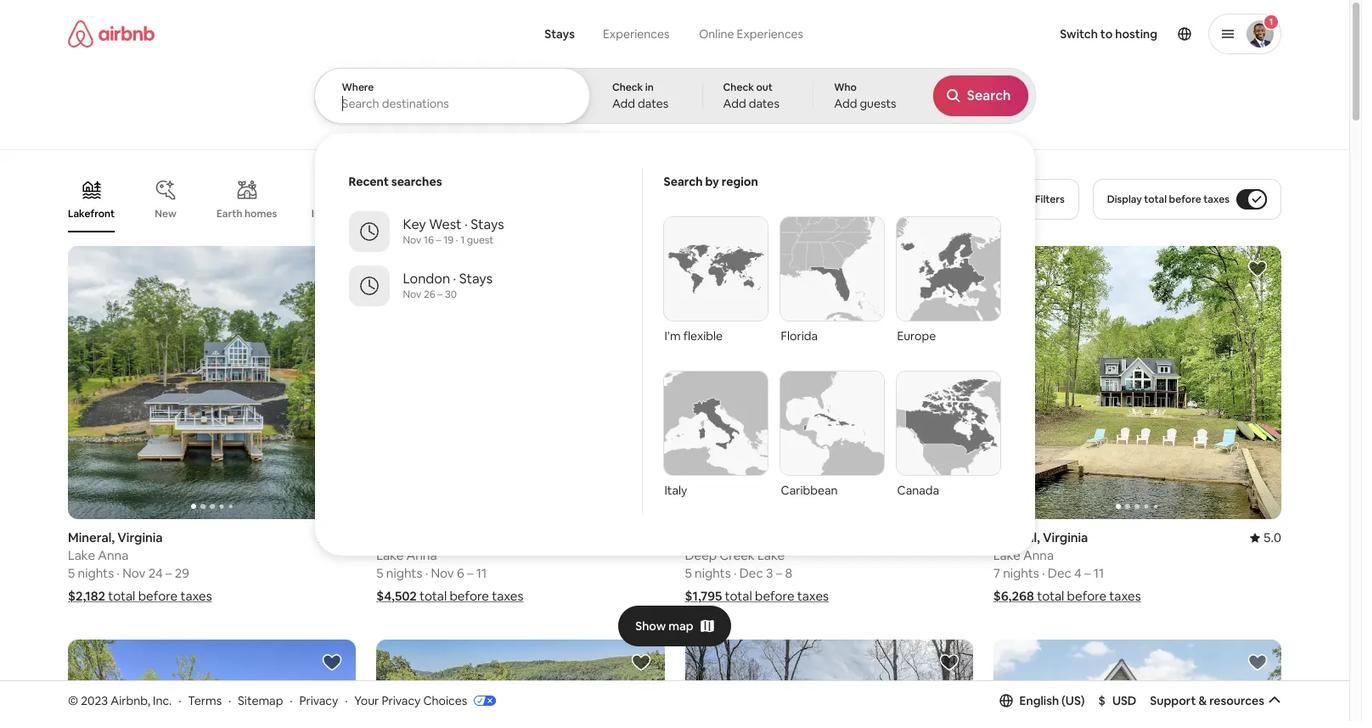 Task type: describe. For each thing, give the bounding box(es) containing it.
· inside deep creek lake 5 nights · dec 3 – 8 $1,795 total before taxes
[[734, 566, 737, 582]]

©
[[68, 694, 78, 709]]

out
[[756, 81, 773, 94]]

none search field containing key west · stays
[[314, 0, 1036, 556]]

$6,268
[[994, 589, 1034, 605]]

support & resources
[[1150, 694, 1265, 709]]

nights inside lake anna 5 nights · nov 6 – 11 $4,502 total before taxes
[[386, 566, 422, 582]]

recent searches
[[349, 174, 442, 189]]

i'm flexible
[[665, 329, 723, 344]]

virginia for nov
[[117, 530, 163, 546]]

dec inside deep creek lake 5 nights · dec 3 – 8 $1,795 total before taxes
[[740, 566, 763, 582]]

– inside lake anna 5 nights · nov 6 – 11 $4,502 total before taxes
[[467, 566, 474, 582]]

sitemap link
[[238, 694, 283, 709]]

filters button
[[1001, 179, 1079, 220]]

lake for mineral, virginia lake anna 5 nights · nov 24 – 29 $2,182 total before taxes
[[68, 548, 95, 564]]

check out add dates
[[723, 81, 780, 111]]

homes for earth homes
[[245, 207, 277, 221]]

switch to hosting
[[1060, 26, 1158, 42]]

search
[[664, 174, 703, 189]]

· inside london · stays nov 26 – 30
[[453, 270, 456, 288]]

creek
[[720, 548, 755, 564]]

add to wishlist: mineral, virginia image
[[1248, 259, 1268, 279]]

region
[[722, 174, 758, 189]]

by
[[705, 174, 719, 189]]

west
[[429, 216, 462, 234]]

· left privacy link
[[290, 694, 293, 709]]

london
[[403, 270, 450, 288]]

cabins
[[470, 207, 503, 221]]

stays tab panel
[[314, 68, 1036, 556]]

– inside london · stays nov 26 – 30
[[438, 288, 443, 302]]

filters
[[1035, 193, 1065, 206]]

lake inside lake anna 5 nights · nov 6 – 11 $4,502 total before taxes
[[376, 548, 404, 564]]

anna for 7 nights
[[1024, 548, 1054, 564]]

countryside
[[949, 207, 1008, 221]]

what can we help you find? tab list
[[531, 17, 684, 51]]

florida
[[781, 329, 818, 344]]

searches
[[391, 174, 442, 189]]

· inside lake anna 5 nights · nov 6 – 11 $4,502 total before taxes
[[425, 566, 428, 582]]

caribbean
[[781, 483, 838, 499]]

lakefront
[[68, 207, 115, 221]]

check for check in add dates
[[612, 81, 643, 94]]

nov inside key west · stays nov 16 – 19 · 1 guest
[[403, 234, 422, 247]]

beachfront
[[786, 207, 840, 221]]

canada
[[897, 483, 939, 499]]

group containing iconic cities
[[68, 166, 1008, 233]]

sitemap
[[238, 694, 283, 709]]

11 inside lake anna 5 nights · nov 6 – 11 $4,502 total before taxes
[[476, 566, 487, 582]]

online experiences
[[699, 26, 804, 42]]

mansions
[[638, 207, 683, 221]]

terms
[[188, 694, 222, 709]]

1 add to wishlist: bumpass, virginia image from the left
[[322, 653, 343, 674]]

key
[[403, 216, 426, 234]]

before inside mineral, virginia lake anna 7 nights · dec 4 – 11 $6,268 total before taxes
[[1067, 589, 1107, 605]]

show map
[[636, 619, 694, 634]]

nov inside lake anna 5 nights · nov 6 – 11 $4,502 total before taxes
[[431, 566, 454, 582]]

nights inside mineral, virginia lake anna 7 nights · dec 4 – 11 $6,268 total before taxes
[[1003, 566, 1039, 582]]

1 inside key west · stays nov 16 – 19 · 1 guest
[[460, 234, 465, 247]]

6
[[457, 566, 464, 582]]

5.0
[[1264, 530, 1282, 546]]

2 add to wishlist: bumpass, virginia image from the left
[[939, 653, 960, 674]]

omg!
[[721, 207, 749, 221]]

&
[[1199, 694, 1207, 709]]

privacy link
[[299, 694, 338, 709]]

switch
[[1060, 26, 1098, 42]]

display total before taxes
[[1107, 193, 1230, 206]]

7
[[994, 566, 1000, 582]]

dates for check in add dates
[[638, 96, 669, 111]]

flexible
[[684, 329, 723, 344]]

total inside lake anna 5 nights · nov 6 – 11 $4,502 total before taxes
[[420, 589, 447, 605]]

london · stays nov 26 – 30
[[403, 270, 493, 302]]

deep
[[685, 548, 717, 564]]

terms link
[[188, 694, 222, 709]]

– inside deep creek lake 5 nights · dec 3 – 8 $1,795 total before taxes
[[776, 566, 782, 582]]

anna for 5 nights
[[98, 548, 128, 564]]

(us)
[[1062, 694, 1085, 709]]

support
[[1150, 694, 1196, 709]]

recent searches group
[[328, 167, 642, 313]]

total inside deep creek lake 5 nights · dec 3 – 8 $1,795 total before taxes
[[725, 589, 752, 605]]

8
[[785, 566, 793, 582]]

lake for mineral, virginia lake anna 7 nights · dec 4 – 11 $6,268 total before taxes
[[994, 548, 1021, 564]]

usd
[[1113, 694, 1137, 709]]

nights inside deep creek lake 5 nights · dec 3 – 8 $1,795 total before taxes
[[695, 566, 731, 582]]

cities
[[410, 207, 436, 221]]

tiny homes
[[867, 207, 921, 221]]

5 inside deep creek lake 5 nights · dec 3 – 8 $1,795 total before taxes
[[685, 566, 692, 582]]

· right the terms link
[[228, 694, 231, 709]]

© 2023 airbnb, inc. ·
[[68, 694, 181, 709]]

airbnb,
[[111, 694, 150, 709]]

your
[[354, 694, 379, 709]]

experiences inside experiences button
[[603, 26, 670, 42]]

islands
[[312, 207, 344, 221]]

2023
[[81, 694, 108, 709]]

terms · sitemap · privacy ·
[[188, 694, 348, 709]]

19
[[444, 234, 454, 247]]

search by region
[[664, 174, 758, 189]]

· right 19
[[456, 234, 458, 247]]

inc.
[[153, 694, 172, 709]]

english
[[1020, 694, 1059, 709]]

taxes inside deep creek lake 5 nights · dec 3 – 8 $1,795 total before taxes
[[797, 589, 829, 605]]

iconic cities
[[379, 207, 436, 221]]

english (us)
[[1020, 694, 1085, 709]]

your privacy choices link
[[354, 694, 496, 710]]

online experiences link
[[684, 17, 818, 51]]

· inside mineral, virginia lake anna 7 nights · dec 4 – 11 $6,268 total before taxes
[[1042, 566, 1045, 582]]

earth
[[217, 207, 242, 221]]

$4,502
[[376, 589, 417, 605]]

display
[[1107, 193, 1142, 206]]

$1,795
[[685, 589, 722, 605]]



Task type: locate. For each thing, give the bounding box(es) containing it.
2 dec from the left
[[1048, 566, 1072, 582]]

where
[[342, 81, 374, 94]]

english (us) button
[[999, 694, 1085, 709]]

2 add from the left
[[723, 96, 746, 111]]

None search field
[[314, 0, 1036, 556]]

virginia
[[117, 530, 163, 546], [1043, 530, 1088, 546]]

1
[[1270, 16, 1273, 27], [460, 234, 465, 247]]

2 11 from the left
[[1094, 566, 1104, 582]]

total right $2,182
[[108, 589, 135, 605]]

3 add from the left
[[834, 96, 857, 111]]

– left 19
[[436, 234, 441, 247]]

total inside the mineral, virginia lake anna 5 nights · nov 24 – 29 $2,182 total before taxes
[[108, 589, 135, 605]]

anna up $2,182
[[98, 548, 128, 564]]

0 horizontal spatial add to wishlist: bumpass, virginia image
[[322, 653, 343, 674]]

dec left 3
[[740, 566, 763, 582]]

check for check out add dates
[[723, 81, 754, 94]]

lake inside deep creek lake 5 nights · dec 3 – 8 $1,795 total before taxes
[[758, 548, 785, 564]]

add for check in add dates
[[612, 96, 635, 111]]

lake anna 5 nights · nov 6 – 11 $4,502 total before taxes
[[376, 548, 524, 605]]

2 privacy from the left
[[382, 694, 421, 709]]

4
[[1074, 566, 1082, 582]]

show
[[636, 619, 666, 634]]

anna
[[98, 548, 128, 564], [406, 548, 437, 564], [1024, 548, 1054, 564]]

2 homes from the left
[[889, 207, 921, 221]]

total right "$4,502"
[[420, 589, 447, 605]]

dates inside 'check in add dates'
[[638, 96, 669, 111]]

dec left 4
[[1048, 566, 1072, 582]]

nov
[[403, 234, 422, 247], [403, 288, 422, 302], [122, 566, 146, 582], [431, 566, 454, 582]]

1 lake from the left
[[68, 548, 95, 564]]

1 horizontal spatial check
[[723, 81, 754, 94]]

total inside display total before taxes button
[[1144, 193, 1167, 206]]

$2,182
[[68, 589, 105, 605]]

0 vertical spatial 1
[[1270, 16, 1273, 27]]

dates down the out
[[749, 96, 780, 111]]

4.82 out of 5 average rating image
[[317, 530, 356, 546]]

1 horizontal spatial add to wishlist: bumpass, virginia image
[[939, 653, 960, 674]]

check inside 'check in add dates'
[[612, 81, 643, 94]]

nights
[[78, 566, 114, 582], [386, 566, 422, 582], [695, 566, 731, 582], [1003, 566, 1039, 582]]

mineral, up '7'
[[994, 530, 1040, 546]]

mineral, up $2,182
[[68, 530, 115, 546]]

1 check from the left
[[612, 81, 643, 94]]

deep creek lake 5 nights · dec 3 – 8 $1,795 total before taxes
[[685, 548, 829, 605]]

homes right tiny
[[889, 207, 921, 221]]

show map button
[[619, 606, 731, 647]]

before inside lake anna 5 nights · nov 6 – 11 $4,502 total before taxes
[[450, 589, 489, 605]]

1 horizontal spatial dec
[[1048, 566, 1072, 582]]

anna up "$4,502"
[[406, 548, 437, 564]]

homes
[[245, 207, 277, 221], [889, 207, 921, 221]]

0 vertical spatial stays
[[545, 26, 575, 42]]

1 add from the left
[[612, 96, 635, 111]]

1 vertical spatial 1
[[460, 234, 465, 247]]

virginia up 24
[[117, 530, 163, 546]]

add to wishlist: swanton, maryland image
[[1248, 653, 1268, 674]]

5 inside the mineral, virginia lake anna 5 nights · nov 24 – 29 $2,182 total before taxes
[[68, 566, 75, 582]]

in
[[645, 81, 654, 94]]

lake up $2,182
[[68, 548, 95, 564]]

0 horizontal spatial 1
[[460, 234, 465, 247]]

29
[[175, 566, 189, 582]]

virginia inside mineral, virginia lake anna 7 nights · dec 4 – 11 $6,268 total before taxes
[[1043, 530, 1088, 546]]

add inside 'check in add dates'
[[612, 96, 635, 111]]

2 mineral, from the left
[[994, 530, 1040, 546]]

2 horizontal spatial anna
[[1024, 548, 1054, 564]]

virginia inside the mineral, virginia lake anna 5 nights · nov 24 – 29 $2,182 total before taxes
[[117, 530, 163, 546]]

lake up '7'
[[994, 548, 1021, 564]]

3 nights from the left
[[695, 566, 731, 582]]

earth homes
[[217, 207, 277, 221]]

check in add dates
[[612, 81, 669, 111]]

nights down deep
[[695, 566, 731, 582]]

1 vertical spatial stays
[[471, 216, 504, 234]]

2 lake from the left
[[376, 548, 404, 564]]

add down "who"
[[834, 96, 857, 111]]

– right 24
[[166, 566, 172, 582]]

0 horizontal spatial privacy
[[299, 694, 338, 709]]

lake inside mineral, virginia lake anna 7 nights · dec 4 – 11 $6,268 total before taxes
[[994, 548, 1021, 564]]

nights up $6,268
[[1003, 566, 1039, 582]]

2 dates from the left
[[749, 96, 780, 111]]

– right 26
[[438, 288, 443, 302]]

new
[[155, 207, 176, 221]]

24
[[148, 566, 163, 582]]

· right west
[[465, 216, 468, 234]]

– right 4
[[1085, 566, 1091, 582]]

virginia for dec
[[1043, 530, 1088, 546]]

homes right earth
[[245, 207, 277, 221]]

2 nights from the left
[[386, 566, 422, 582]]

add inside check out add dates
[[723, 96, 746, 111]]

total right $1,795
[[725, 589, 752, 605]]

1 horizontal spatial dates
[[749, 96, 780, 111]]

add for check out add dates
[[723, 96, 746, 111]]

1 horizontal spatial 5
[[376, 566, 383, 582]]

before right the display
[[1169, 193, 1202, 206]]

· left the your
[[345, 694, 348, 709]]

add to wishlist: bumpass, virginia image
[[322, 653, 343, 674], [939, 653, 960, 674]]

1 11 from the left
[[476, 566, 487, 582]]

iconic
[[379, 207, 408, 221]]

check left in
[[612, 81, 643, 94]]

nights inside the mineral, virginia lake anna 5 nights · nov 24 – 29 $2,182 total before taxes
[[78, 566, 114, 582]]

taxes inside the mineral, virginia lake anna 5 nights · nov 24 – 29 $2,182 total before taxes
[[180, 589, 212, 605]]

$
[[1099, 694, 1106, 709]]

0 horizontal spatial add
[[612, 96, 635, 111]]

privacy left the your
[[299, 694, 338, 709]]

resources
[[1210, 694, 1265, 709]]

key west · stays nov 16 – 19 · 1 guest
[[403, 216, 504, 247]]

map
[[669, 619, 694, 634]]

mineral, virginia lake anna 7 nights · dec 4 – 11 $6,268 total before taxes
[[994, 530, 1141, 605]]

add down experiences button
[[612, 96, 635, 111]]

nov left 6 at the bottom of the page
[[431, 566, 454, 582]]

2 5 from the left
[[376, 566, 383, 582]]

choices
[[423, 694, 467, 709]]

0 horizontal spatial dates
[[638, 96, 669, 111]]

profile element
[[845, 0, 1282, 68]]

– right 3
[[776, 566, 782, 582]]

check left the out
[[723, 81, 754, 94]]

2 check from the left
[[723, 81, 754, 94]]

guests
[[860, 96, 897, 111]]

anna inside lake anna 5 nights · nov 6 – 11 $4,502 total before taxes
[[406, 548, 437, 564]]

3 5 from the left
[[685, 566, 692, 582]]

· right "london"
[[453, 270, 456, 288]]

tiny
[[867, 207, 887, 221]]

stays right 19
[[471, 216, 504, 234]]

3 anna from the left
[[1024, 548, 1054, 564]]

– inside the mineral, virginia lake anna 5 nights · nov 24 – 29 $2,182 total before taxes
[[166, 566, 172, 582]]

experiences up in
[[603, 26, 670, 42]]

– inside mineral, virginia lake anna 7 nights · dec 4 – 11 $6,268 total before taxes
[[1085, 566, 1091, 582]]

add down online experiences
[[723, 96, 746, 111]]

experiences button
[[589, 17, 684, 51]]

1 dates from the left
[[638, 96, 669, 111]]

0 horizontal spatial 11
[[476, 566, 487, 582]]

online
[[699, 26, 734, 42]]

nights up $2,182
[[78, 566, 114, 582]]

0 horizontal spatial dec
[[740, 566, 763, 582]]

privacy right the your
[[382, 694, 421, 709]]

who
[[834, 81, 857, 94]]

2 experiences from the left
[[737, 26, 804, 42]]

before inside the mineral, virginia lake anna 5 nights · nov 24 – 29 $2,182 total before taxes
[[138, 589, 178, 605]]

dates down in
[[638, 96, 669, 111]]

1 anna from the left
[[98, 548, 128, 564]]

anna inside the mineral, virginia lake anna 5 nights · nov 24 – 29 $2,182 total before taxes
[[98, 548, 128, 564]]

total right the display
[[1144, 193, 1167, 206]]

dec inside mineral, virginia lake anna 7 nights · dec 4 – 11 $6,268 total before taxes
[[1048, 566, 1072, 582]]

· left 6 at the bottom of the page
[[425, 566, 428, 582]]

before inside deep creek lake 5 nights · dec 3 – 8 $1,795 total before taxes
[[755, 589, 795, 605]]

1 inside dropdown button
[[1270, 16, 1273, 27]]

nov left 24
[[122, 566, 146, 582]]

1 mineral, from the left
[[68, 530, 115, 546]]

taxes inside button
[[1204, 193, 1230, 206]]

virginia up 4
[[1043, 530, 1088, 546]]

add to wishlist: mchenry, maryland image
[[939, 259, 960, 279]]

nov inside london · stays nov 26 – 30
[[403, 288, 422, 302]]

1 horizontal spatial mineral,
[[994, 530, 1040, 546]]

·
[[465, 216, 468, 234], [456, 234, 458, 247], [453, 270, 456, 288], [117, 566, 120, 582], [425, 566, 428, 582], [734, 566, 737, 582], [1042, 566, 1045, 582], [179, 694, 181, 709], [228, 694, 231, 709], [290, 694, 293, 709], [345, 694, 348, 709]]

add to wishlist: oakland, maryland image
[[631, 653, 651, 674]]

before down 4
[[1067, 589, 1107, 605]]

1 virginia from the left
[[117, 530, 163, 546]]

before down 3
[[755, 589, 795, 605]]

1 horizontal spatial 1
[[1270, 16, 1273, 27]]

4 lake from the left
[[994, 548, 1021, 564]]

4 nights from the left
[[1003, 566, 1039, 582]]

taxes inside lake anna 5 nights · nov 6 – 11 $4,502 total before taxes
[[492, 589, 524, 605]]

1 dec from the left
[[740, 566, 763, 582]]

5 up "$4,502"
[[376, 566, 383, 582]]

anna up $6,268
[[1024, 548, 1054, 564]]

· left 4
[[1042, 566, 1045, 582]]

1 privacy from the left
[[299, 694, 338, 709]]

Where field
[[342, 96, 564, 111]]

nov inside the mineral, virginia lake anna 5 nights · nov 24 – 29 $2,182 total before taxes
[[122, 566, 146, 582]]

europe
[[897, 329, 936, 344]]

26
[[424, 288, 435, 302]]

italy
[[665, 483, 687, 499]]

stays inside london · stays nov 26 – 30
[[459, 270, 493, 288]]

check inside check out add dates
[[723, 81, 754, 94]]

–
[[436, 234, 441, 247], [438, 288, 443, 302], [166, 566, 172, 582], [467, 566, 474, 582], [776, 566, 782, 582], [1085, 566, 1091, 582]]

recent
[[349, 174, 389, 189]]

0 horizontal spatial anna
[[98, 548, 128, 564]]

experiences right the online
[[737, 26, 804, 42]]

display total before taxes button
[[1093, 179, 1282, 220]]

1 horizontal spatial privacy
[[382, 694, 421, 709]]

add to wishlist: mineral, virginia image
[[631, 259, 651, 279]]

dates inside check out add dates
[[749, 96, 780, 111]]

2 horizontal spatial add
[[834, 96, 857, 111]]

dates for check out add dates
[[749, 96, 780, 111]]

11 right 4
[[1094, 566, 1104, 582]]

stays right the "30"
[[459, 270, 493, 288]]

taxes
[[1204, 193, 1230, 206], [180, 589, 212, 605], [492, 589, 524, 605], [797, 589, 829, 605], [1110, 589, 1141, 605]]

mineral, inside mineral, virginia lake anna 7 nights · dec 4 – 11 $6,268 total before taxes
[[994, 530, 1040, 546]]

mineral, for mineral, virginia lake anna 7 nights · dec 4 – 11 $6,268 total before taxes
[[994, 530, 1040, 546]]

privacy
[[299, 694, 338, 709], [382, 694, 421, 709]]

before inside button
[[1169, 193, 1202, 206]]

switch to hosting link
[[1050, 16, 1168, 52]]

total
[[1144, 193, 1167, 206], [108, 589, 135, 605], [420, 589, 447, 605], [725, 589, 752, 605], [1037, 589, 1065, 605]]

nov left 26
[[403, 288, 422, 302]]

mineral,
[[68, 530, 115, 546], [994, 530, 1040, 546]]

1 homes from the left
[[245, 207, 277, 221]]

1 nights from the left
[[78, 566, 114, 582]]

lake up 3
[[758, 548, 785, 564]]

experiences inside 'online experiences' link
[[737, 26, 804, 42]]

0 horizontal spatial virginia
[[117, 530, 163, 546]]

11
[[476, 566, 487, 582], [1094, 566, 1104, 582]]

to
[[1101, 26, 1113, 42]]

2 anna from the left
[[406, 548, 437, 564]]

1 experiences from the left
[[603, 26, 670, 42]]

who add guests
[[834, 81, 897, 111]]

add
[[612, 96, 635, 111], [723, 96, 746, 111], [834, 96, 857, 111]]

5 down deep
[[685, 566, 692, 582]]

11 inside mineral, virginia lake anna 7 nights · dec 4 – 11 $6,268 total before taxes
[[1094, 566, 1104, 582]]

stays inside key west · stays nov 16 – 19 · 1 guest
[[471, 216, 504, 234]]

5 inside lake anna 5 nights · nov 6 – 11 $4,502 total before taxes
[[376, 566, 383, 582]]

stays inside 'button'
[[545, 26, 575, 42]]

mineral, inside the mineral, virginia lake anna 5 nights · nov 24 – 29 $2,182 total before taxes
[[68, 530, 115, 546]]

before down 24
[[138, 589, 178, 605]]

lake inside the mineral, virginia lake anna 5 nights · nov 24 – 29 $2,182 total before taxes
[[68, 548, 95, 564]]

0 horizontal spatial 5
[[68, 566, 75, 582]]

0 horizontal spatial mineral,
[[68, 530, 115, 546]]

mineral, virginia lake anna 5 nights · nov 24 – 29 $2,182 total before taxes
[[68, 530, 212, 605]]

taxes inside mineral, virginia lake anna 7 nights · dec 4 – 11 $6,268 total before taxes
[[1110, 589, 1141, 605]]

1 horizontal spatial add
[[723, 96, 746, 111]]

nov left 16 at the left top of page
[[403, 234, 422, 247]]

30
[[445, 288, 457, 302]]

$ usd
[[1099, 694, 1137, 709]]

1 horizontal spatial anna
[[406, 548, 437, 564]]

· left 24
[[117, 566, 120, 582]]

before down 6 at the bottom of the page
[[450, 589, 489, 605]]

before
[[1169, 193, 1202, 206], [138, 589, 178, 605], [450, 589, 489, 605], [755, 589, 795, 605], [1067, 589, 1107, 605]]

· right the inc.
[[179, 694, 181, 709]]

0 horizontal spatial check
[[612, 81, 643, 94]]

group
[[68, 166, 1008, 233], [68, 246, 356, 520], [376, 246, 953, 520], [685, 246, 973, 520], [994, 246, 1282, 520], [68, 641, 356, 722], [376, 641, 665, 722], [685, 641, 973, 722], [994, 641, 1282, 722]]

mineral, for mineral, virginia lake anna 5 nights · nov 24 – 29 $2,182 total before taxes
[[68, 530, 115, 546]]

lake up "$4,502"
[[376, 548, 404, 564]]

5.0 out of 5 average rating image
[[1250, 530, 1282, 546]]

i'm
[[665, 329, 681, 344]]

support & resources button
[[1150, 694, 1282, 709]]

3 lake from the left
[[758, 548, 785, 564]]

0 horizontal spatial experiences
[[603, 26, 670, 42]]

2 virginia from the left
[[1043, 530, 1088, 546]]

add inside who add guests
[[834, 96, 857, 111]]

0 horizontal spatial homes
[[245, 207, 277, 221]]

1 button
[[1209, 14, 1282, 54]]

stays
[[545, 26, 575, 42], [471, 216, 504, 234], [459, 270, 493, 288]]

total inside mineral, virginia lake anna 7 nights · dec 4 – 11 $6,268 total before taxes
[[1037, 589, 1065, 605]]

1 5 from the left
[[68, 566, 75, 582]]

– right 6 at the bottom of the page
[[467, 566, 474, 582]]

1 horizontal spatial homes
[[889, 207, 921, 221]]

total right $6,268
[[1037, 589, 1065, 605]]

1 horizontal spatial 11
[[1094, 566, 1104, 582]]

lake for deep creek lake 5 nights · dec 3 – 8 $1,795 total before taxes
[[758, 548, 785, 564]]

5 up $2,182
[[68, 566, 75, 582]]

5
[[68, 566, 75, 582], [376, 566, 383, 582], [685, 566, 692, 582]]

2 horizontal spatial 5
[[685, 566, 692, 582]]

3
[[766, 566, 773, 582]]

1 horizontal spatial experiences
[[737, 26, 804, 42]]

· down creek
[[734, 566, 737, 582]]

anna inside mineral, virginia lake anna 7 nights · dec 4 – 11 $6,268 total before taxes
[[1024, 548, 1054, 564]]

your privacy choices
[[354, 694, 467, 709]]

· inside the mineral, virginia lake anna 5 nights · nov 24 – 29 $2,182 total before taxes
[[117, 566, 120, 582]]

1 horizontal spatial virginia
[[1043, 530, 1088, 546]]

nights up "$4,502"
[[386, 566, 422, 582]]

homes for tiny homes
[[889, 207, 921, 221]]

2 vertical spatial stays
[[459, 270, 493, 288]]

– inside key west · stays nov 16 – 19 · 1 guest
[[436, 234, 441, 247]]

16
[[424, 234, 434, 247]]

stays left experiences button
[[545, 26, 575, 42]]

11 right 6 at the bottom of the page
[[476, 566, 487, 582]]



Task type: vqa. For each thing, say whether or not it's contained in the screenshot.
leftmost (8)
no



